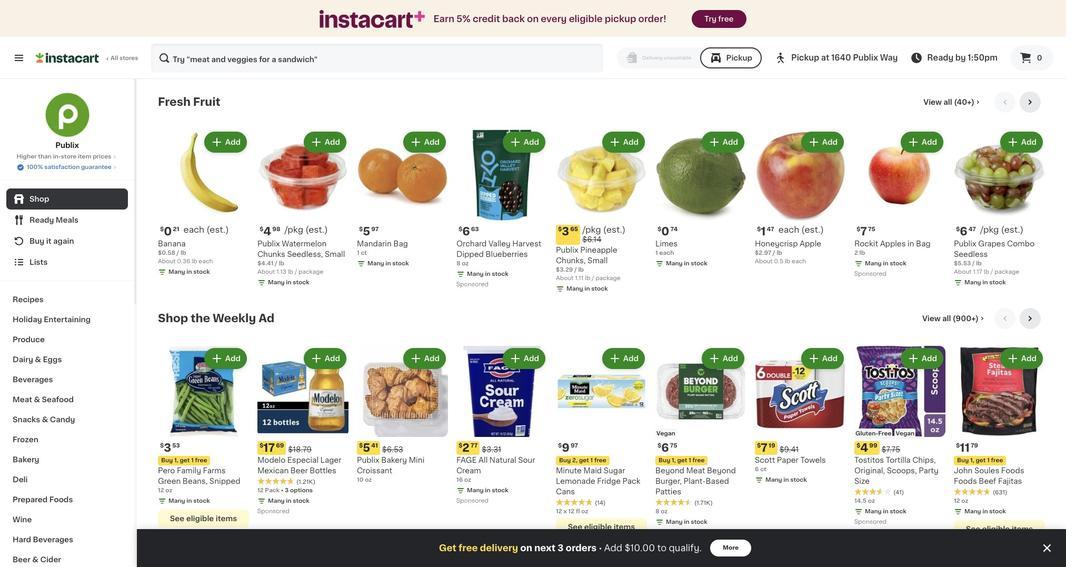 Task type: describe. For each thing, give the bounding box(es) containing it.
shop for shop
[[29, 195, 49, 203]]

limes 1 each
[[656, 240, 678, 256]]

bottles
[[310, 467, 337, 475]]

many in stock down fage all natural sour cream 16 oz
[[467, 488, 509, 494]]

$7.19 original price: $9.41 element
[[755, 442, 846, 455]]

earn 5% credit back on every eligible pickup order!
[[434, 15, 667, 23]]

many in stock down mandarin bag 1 ct
[[368, 261, 409, 266]]

2,
[[572, 458, 578, 464]]

in inside the rockit apples in bag 2 lb
[[908, 240, 915, 248]]

many down cream
[[467, 488, 484, 494]]

buy 2, get 1 free
[[559, 458, 607, 464]]

product group containing 17
[[258, 346, 349, 517]]

1 vertical spatial beverages
[[33, 536, 73, 544]]

each (est.) for 1
[[779, 225, 824, 234]]

each (est.) for 0
[[184, 225, 229, 234]]

many down 14.5 oz
[[865, 509, 882, 515]]

many in stock down the rockit apples in bag 2 lb
[[865, 261, 907, 266]]

0 vertical spatial on
[[527, 15, 539, 23]]

see for 11
[[966, 526, 981, 533]]

oz right fl
[[582, 509, 589, 515]]

cans
[[556, 488, 575, 496]]

$ 9 97
[[558, 443, 578, 454]]

snacks & candy link
[[6, 410, 128, 430]]

treatment tracker modal dialog
[[137, 529, 1066, 567]]

get for 6
[[678, 458, 688, 464]]

1, for 11
[[971, 458, 975, 464]]

get for 9
[[579, 458, 589, 464]]

97 for 5
[[371, 226, 379, 232]]

snipped
[[210, 478, 240, 485]]

$ for $ 3 53
[[160, 443, 164, 449]]

$ for $ 0 21
[[160, 226, 164, 232]]

free inside get free delivery on next 3 orders • add $10.00 to qualify.
[[459, 544, 478, 552]]

$ for $ 6 75
[[658, 443, 662, 449]]

view all (900+) link
[[923, 314, 986, 324]]

prices
[[93, 154, 111, 160]]

modelo especial lager mexican beer bottles
[[258, 457, 342, 475]]

deli link
[[6, 470, 128, 490]]

product group containing 2
[[457, 346, 548, 507]]

prepared foods
[[13, 496, 73, 503]]

ready meals
[[29, 216, 78, 224]]

oz right 14.5 on the right bottom of page
[[868, 498, 875, 504]]

/ up 1.17
[[973, 261, 975, 266]]

rockit
[[855, 240, 879, 248]]

soules
[[975, 467, 1000, 475]]

get for 11
[[976, 458, 986, 464]]

blueberries
[[486, 251, 528, 258]]

each inside 'element'
[[779, 225, 800, 234]]

many down "12 pack • 3 options"
[[268, 498, 285, 504]]

/ up 1.13
[[275, 261, 277, 266]]

pickup for pickup at 1640 publix way
[[792, 54, 820, 62]]

more
[[723, 545, 739, 551]]

$ 2 77
[[459, 443, 478, 454]]

credit
[[473, 15, 500, 23]]

view all (900+)
[[923, 315, 979, 323]]

buy 1, get 1 free for 11
[[957, 458, 1004, 464]]

pickup
[[605, 15, 636, 23]]

$ for $ 6 47
[[956, 226, 960, 232]]

sponsored badge image right the $10.00
[[656, 552, 688, 558]]

oz inside pero family farms green beans, snipped 12 oz
[[166, 488, 172, 494]]

each right the 21
[[184, 225, 204, 234]]

buy for 9
[[559, 458, 571, 464]]

many down 0.36
[[169, 269, 185, 275]]

many in stock down (631)
[[965, 509, 1006, 515]]

fruit
[[193, 96, 221, 107]]

1 vertical spatial beer
[[13, 556, 31, 564]]

0 horizontal spatial pack
[[265, 488, 280, 494]]

pickup for pickup
[[727, 54, 753, 62]]

$6.47 per package (estimated) element
[[954, 225, 1045, 239]]

9
[[562, 443, 570, 454]]

each inside the "honeycrisp apple $2.97 / lb about 0.5 lb each"
[[792, 259, 806, 264]]

buy it again link
[[6, 231, 128, 252]]

3 left options
[[285, 488, 289, 494]]

by
[[956, 54, 966, 62]]

$6.14
[[583, 236, 602, 244]]

cream
[[457, 467, 481, 475]]

2 beyond from the left
[[707, 467, 736, 475]]

many down the dipped
[[467, 271, 484, 277]]

/pkg (est.) for 4
[[285, 225, 328, 234]]

lists
[[29, 259, 48, 266]]

$ for $ 3 65 /pkg (est.) $6.14 publix pineapple chunks, small $3.29 / lb about 1.11 lb / package
[[558, 226, 562, 232]]

$ for $ 9 97
[[558, 443, 562, 449]]

1 inside mandarin bag 1 ct
[[357, 250, 360, 256]]

see eligible items button for 9
[[556, 518, 647, 536]]

seedless,
[[287, 251, 323, 258]]

see eligible items button for 11
[[954, 521, 1045, 538]]

/ right 1.11
[[592, 276, 594, 281]]

publix for publix grapes combo seedless $5.53 / lb about 1.17 lb / package
[[954, 240, 977, 248]]

pickup at 1640 publix way button
[[775, 43, 898, 73]]

$2.97
[[755, 250, 772, 256]]

99
[[870, 443, 878, 449]]

bakery inside bakery link
[[13, 456, 39, 463]]

item carousel region containing fresh fruit
[[158, 92, 1045, 300]]

$ for $ 7 75
[[857, 226, 861, 232]]

$18.79
[[288, 446, 312, 454]]

oz down patties
[[661, 509, 668, 515]]

1, for 3
[[174, 458, 178, 464]]

try
[[705, 15, 717, 23]]

1 horizontal spatial foods
[[954, 478, 977, 485]]

apples
[[880, 240, 906, 248]]

$ 4 99
[[857, 443, 878, 454]]

$9.41
[[780, 446, 799, 454]]

free for 11
[[991, 458, 1004, 464]]

(est.) for 1
[[802, 225, 824, 234]]

meals
[[56, 216, 78, 224]]

many in stock down 1.11
[[567, 286, 608, 292]]

free for 6
[[693, 458, 705, 464]]

more button
[[710, 540, 752, 557]]

10
[[357, 477, 364, 483]]

produce
[[13, 336, 45, 343]]

/ up 1.11
[[575, 267, 577, 273]]

package inside $ 3 65 /pkg (est.) $6.14 publix pineapple chunks, small $3.29 / lb about 1.11 lb / package
[[596, 276, 621, 281]]

1 vegan from the left
[[657, 431, 676, 437]]

$ 5 97
[[359, 226, 379, 237]]

1 horizontal spatial 8
[[656, 509, 660, 515]]

lb up 0.5
[[777, 250, 782, 256]]

sponsored badge image for orchard valley harvest dipped blueberries
[[457, 281, 488, 288]]

all inside fage all natural sour cream 16 oz
[[479, 457, 488, 464]]

especial
[[287, 457, 319, 464]]

oz inside fage all natural sour cream 16 oz
[[464, 477, 471, 483]]

• inside product group
[[281, 488, 284, 494]]

& for meat
[[34, 396, 40, 403]]

again
[[53, 238, 74, 245]]

many down mandarin bag 1 ct
[[368, 261, 384, 266]]

satisfaction
[[44, 164, 80, 170]]

entertaining
[[44, 316, 91, 323]]

beans,
[[183, 478, 208, 485]]

$ for $ 17 69
[[260, 443, 264, 449]]

(631)
[[993, 490, 1008, 496]]

eggs
[[43, 356, 62, 363]]

1 up maid
[[591, 458, 593, 464]]

higher than in-store item prices
[[17, 154, 111, 160]]

(est.) inside $ 3 65 /pkg (est.) $6.14 publix pineapple chunks, small $3.29 / lb about 1.11 lb / package
[[603, 225, 626, 234]]

3 left 53
[[164, 443, 171, 454]]

small inside publix watermelon chunks seedless, small $4.41 / lb about 1.13 lb / package
[[325, 251, 345, 258]]

$ for $ 5 97
[[359, 226, 363, 232]]

recipes
[[13, 296, 44, 303]]

lb right 0.36
[[192, 259, 197, 264]]

orchard
[[457, 240, 487, 248]]

harvest
[[513, 240, 542, 248]]

2 inside product group
[[463, 443, 470, 454]]

53
[[172, 443, 180, 449]]

many in stock down (1.71k)
[[666, 519, 708, 525]]

publix inside $ 3 65 /pkg (est.) $6.14 publix pineapple chunks, small $3.29 / lb about 1.11 lb / package
[[556, 247, 579, 254]]

on inside get free delivery on next 3 orders • add $10.00 to qualify.
[[520, 544, 532, 552]]

lb right 1.17
[[984, 269, 990, 275]]

ready for ready meals
[[29, 216, 54, 224]]

bakery link
[[6, 450, 128, 470]]

$ for $ 0 74
[[658, 226, 662, 232]]

/ right 1.13
[[295, 269, 297, 275]]

many in stock down (41)
[[865, 509, 907, 515]]

publix for publix bakery mini croissant 10 oz
[[357, 457, 380, 464]]

(1.71k)
[[695, 501, 713, 506]]

0 for $ 0 74
[[662, 226, 670, 237]]

item
[[78, 154, 91, 160]]

limes
[[656, 240, 678, 248]]

12 pack • 3 options
[[258, 488, 313, 494]]

buy 1, get 1 free for 3
[[161, 458, 207, 464]]

& for beer
[[32, 556, 38, 564]]

(est.) for 4
[[306, 225, 328, 234]]

mini
[[409, 457, 425, 464]]

2 inside the rockit apples in bag 2 lb
[[855, 250, 858, 256]]

get
[[439, 544, 457, 552]]

items for 9
[[614, 524, 635, 531]]

oz down john
[[962, 498, 969, 504]]

eligible for 9
[[584, 524, 612, 531]]

6 inside scott paper towels 6 ct
[[755, 467, 759, 473]]

75 for 7
[[868, 226, 876, 232]]

bag inside mandarin bag 1 ct
[[394, 240, 408, 248]]

free for 3
[[195, 458, 207, 464]]

1.13
[[277, 269, 286, 275]]

guarantee
[[81, 164, 112, 170]]

6 for $ 6 63
[[463, 226, 470, 237]]

many down the scott
[[766, 477, 782, 483]]

buy for 11
[[957, 458, 969, 464]]

12 for 12 oz
[[954, 498, 960, 504]]

2 vegan from the left
[[896, 431, 915, 437]]

see eligible items for 11
[[966, 526, 1033, 533]]

buy for 6
[[659, 458, 671, 464]]

publix inside popup button
[[853, 54, 878, 62]]

$3.65 per package (estimated) original price: $6.14 element
[[556, 225, 647, 245]]

$0.58
[[158, 250, 175, 256]]

0 vertical spatial beverages
[[13, 376, 53, 383]]

1 up soules
[[988, 458, 990, 464]]

order!
[[639, 15, 667, 23]]

$6.53
[[382, 446, 403, 454]]

5 for $ 5 97
[[363, 226, 370, 237]]

orchard valley harvest dipped blueberries 8 oz
[[457, 240, 542, 266]]

free right try on the right top
[[719, 15, 734, 23]]

many in stock down 1.13
[[268, 280, 310, 285]]

97 for 9
[[571, 443, 578, 449]]

see eligible items button for 3
[[158, 510, 249, 528]]

meat inside 'meat & seafood' link
[[13, 396, 32, 403]]

eligible right every
[[569, 15, 603, 23]]

john
[[954, 467, 973, 475]]

12 right 'x'
[[569, 509, 575, 515]]

many down green
[[169, 498, 185, 504]]

publix for publix
[[55, 142, 79, 149]]

6 for $ 6 47
[[960, 226, 968, 237]]

party
[[919, 467, 939, 475]]

sour
[[518, 457, 535, 464]]

many in stock down "12 pack • 3 options"
[[268, 498, 310, 504]]

$ 11 79
[[956, 443, 979, 454]]

sponsored badge image for fage all natural sour cream
[[457, 498, 488, 504]]

14.5
[[855, 498, 867, 504]]

7 for $ 7 75
[[861, 226, 867, 237]]

& for dairy
[[35, 356, 41, 363]]

$1.47 each (estimated) element
[[755, 225, 846, 239]]

main content containing fresh fruit
[[137, 79, 1066, 567]]

lb right 0.5
[[785, 259, 791, 264]]

the
[[191, 313, 210, 324]]

/ inside the banana $0.58 / lb about 0.36 lb each
[[177, 250, 179, 256]]

back
[[502, 15, 525, 23]]

many down 8 oz
[[666, 519, 683, 525]]

chunks
[[258, 251, 285, 258]]

modelo
[[258, 457, 286, 464]]

eligible for 6
[[684, 536, 712, 544]]

1.17
[[973, 269, 983, 275]]

product group containing 1
[[755, 130, 846, 266]]

many in stock down limes 1 each
[[666, 261, 708, 266]]

many down limes 1 each
[[666, 261, 683, 266]]

lb up 1.11
[[578, 267, 584, 273]]

lb right 1.11
[[585, 276, 591, 281]]

(est.) for 0
[[207, 225, 229, 234]]

it
[[46, 238, 51, 245]]

prepared foods link
[[6, 490, 128, 510]]

47 for 1
[[767, 226, 775, 232]]

than
[[38, 154, 52, 160]]

each inside the banana $0.58 / lb about 0.36 lb each
[[199, 259, 213, 264]]



Task type: locate. For each thing, give the bounding box(es) containing it.
combo
[[1008, 240, 1035, 248]]

$ inside "$ 11 79"
[[956, 443, 960, 449]]

3 /pkg from the left
[[981, 225, 999, 234]]

1 vertical spatial all
[[943, 315, 951, 323]]

$ down gluten-
[[857, 443, 861, 449]]

$ inside $ 5 41
[[359, 443, 363, 449]]

see eligible items for 9
[[568, 524, 635, 531]]

$ 7 75
[[857, 226, 876, 237]]

snacks & candy
[[13, 416, 75, 423]]

based
[[706, 478, 729, 485]]

75 inside "$ 6 75"
[[670, 443, 678, 449]]

john soules foods foods beef fajitas
[[954, 467, 1025, 485]]

0
[[1037, 54, 1043, 62], [164, 226, 172, 237], [662, 226, 670, 237]]

try free
[[705, 15, 734, 23]]

1 horizontal spatial 2
[[855, 250, 858, 256]]

$ for $ 1 47
[[757, 226, 761, 232]]

items for 6
[[713, 536, 735, 544]]

beer & cider link
[[6, 550, 128, 567]]

oz inside orchard valley harvest dipped blueberries 8 oz
[[462, 261, 469, 266]]

eligible down beans,
[[186, 515, 214, 523]]

1 horizontal spatial package
[[596, 276, 621, 281]]

1 vertical spatial pack
[[265, 488, 280, 494]]

beverages link
[[6, 370, 128, 390]]

pickup down try free
[[727, 54, 753, 62]]

publix for publix watermelon chunks seedless, small $4.41 / lb about 1.13 lb / package
[[258, 240, 280, 248]]

0 horizontal spatial 0
[[164, 226, 172, 237]]

family
[[177, 467, 201, 475]]

all for (40+)
[[944, 98, 953, 106]]

1 horizontal spatial bakery
[[381, 457, 407, 464]]

(est.) inside $4.98 per package (estimated) element
[[306, 225, 328, 234]]

pickup inside pickup button
[[727, 54, 753, 62]]

1 (est.) from the left
[[207, 225, 229, 234]]

seafood
[[42, 396, 74, 403]]

foods up 'fajitas'
[[1002, 467, 1025, 475]]

items for 11
[[1012, 526, 1033, 533]]

75
[[868, 226, 876, 232], [670, 443, 678, 449]]

many in stock down 0.36
[[169, 269, 210, 275]]

ready for ready by 1:50pm
[[928, 54, 954, 62]]

add inside get free delivery on next 3 orders • add $10.00 to qualify.
[[604, 544, 623, 552]]

0 horizontal spatial 47
[[767, 226, 775, 232]]

$ inside the $ 5 97
[[359, 226, 363, 232]]

$4.98 per package (estimated) element
[[258, 225, 349, 239]]

3 right next
[[558, 544, 564, 552]]

1 buy 1, get 1 free from the left
[[161, 458, 207, 464]]

2 each (est.) from the left
[[779, 225, 824, 234]]

2 horizontal spatial /pkg
[[981, 225, 999, 234]]

buy for 3
[[161, 458, 173, 464]]

shop for shop the weekly ad
[[158, 313, 188, 324]]

1 inside limes 1 each
[[656, 250, 658, 256]]

2 horizontal spatial 1,
[[971, 458, 975, 464]]

all inside 'link'
[[943, 315, 951, 323]]

bakery down frozen
[[13, 456, 39, 463]]

vegan up "$ 6 75"
[[657, 431, 676, 437]]

0 horizontal spatial 4
[[264, 226, 271, 237]]

foods down john
[[954, 478, 977, 485]]

1 horizontal spatial vegan
[[896, 431, 915, 437]]

/ down honeycrisp
[[773, 250, 776, 256]]

2 left the '77'
[[463, 443, 470, 454]]

view left '(40+)'
[[924, 98, 942, 106]]

paper
[[777, 457, 799, 464]]

1 horizontal spatial 7
[[861, 226, 867, 237]]

0.36
[[177, 259, 190, 264]]

8 down the dipped
[[457, 261, 461, 266]]

8 oz
[[656, 509, 668, 515]]

2 horizontal spatial 0
[[1037, 54, 1043, 62]]

package right 1.11
[[596, 276, 621, 281]]

5 (est.) from the left
[[1001, 225, 1024, 234]]

12 for 12 pack • 3 options
[[258, 488, 264, 494]]

many down rockit
[[865, 261, 882, 266]]

1 vertical spatial ready
[[29, 216, 54, 224]]

(est.) up watermelon
[[306, 225, 328, 234]]

3
[[562, 226, 569, 237], [164, 443, 171, 454], [285, 488, 289, 494], [558, 544, 564, 552]]

1 beyond from the left
[[656, 467, 685, 475]]

about inside publix grapes combo seedless $5.53 / lb about 1.17 lb / package
[[954, 269, 972, 275]]

1 vertical spatial 8
[[656, 509, 660, 515]]

about
[[158, 259, 176, 264], [755, 259, 773, 264], [258, 269, 275, 275], [954, 269, 972, 275], [556, 276, 574, 281]]

$ inside $ 4 98
[[260, 226, 264, 232]]

lists link
[[6, 252, 128, 273]]

$ inside $ 7 19
[[757, 443, 761, 449]]

1 vertical spatial on
[[520, 544, 532, 552]]

8 inside orchard valley harvest dipped blueberries 8 oz
[[457, 261, 461, 266]]

ready inside dropdown button
[[29, 216, 54, 224]]

1 horizontal spatial pickup
[[792, 54, 820, 62]]

0 vertical spatial all
[[111, 55, 118, 61]]

(est.) inside the $6.47 per package (estimated) element
[[1001, 225, 1024, 234]]

1 horizontal spatial ct
[[761, 467, 767, 473]]

dipped
[[457, 251, 484, 258]]

97 inside the $ 5 97
[[371, 226, 379, 232]]

about down $2.97
[[755, 259, 773, 264]]

47 for 6
[[969, 226, 976, 232]]

3 inside get free delivery on next 3 orders • add $10.00 to qualify.
[[558, 544, 564, 552]]

2 /pkg from the left
[[583, 225, 601, 234]]

about inside the "honeycrisp apple $2.97 / lb about 0.5 lb each"
[[755, 259, 773, 264]]

1 bag from the left
[[394, 240, 408, 248]]

0 horizontal spatial foods
[[49, 496, 73, 503]]

publix inside publix bakery mini croissant 10 oz
[[357, 457, 380, 464]]

6 for $ 6 75
[[662, 443, 669, 454]]

fl
[[576, 509, 580, 515]]

47 up seedless
[[969, 226, 976, 232]]

item carousel region containing shop the weekly ad
[[158, 308, 1045, 565]]

2 1, from the left
[[672, 458, 676, 464]]

1 each (est.) from the left
[[184, 225, 229, 234]]

0 vertical spatial pack
[[623, 478, 641, 485]]

1 5 from the top
[[363, 226, 370, 237]]

/pkg inside $4.98 per package (estimated) element
[[285, 225, 303, 234]]

each (est.)
[[184, 225, 229, 234], [779, 225, 824, 234]]

lb up 1.13
[[279, 261, 284, 266]]

1 up family
[[191, 458, 194, 464]]

$ left the 21
[[160, 226, 164, 232]]

beer inside "modelo especial lager mexican beer bottles"
[[291, 467, 308, 475]]

package down seedless,
[[299, 269, 324, 275]]

each inside limes 1 each
[[660, 250, 674, 256]]

$ for $ 2 77
[[459, 443, 463, 449]]

$ inside $ 2 77
[[459, 443, 463, 449]]

0 horizontal spatial bag
[[394, 240, 408, 248]]

$0.21 each (estimated) element
[[158, 225, 249, 239]]

• right orders
[[599, 544, 602, 552]]

$ inside $ 7 75
[[857, 226, 861, 232]]

buy up john
[[957, 458, 969, 464]]

see eligible items button for 6
[[656, 531, 747, 549]]

97
[[371, 226, 379, 232], [571, 443, 578, 449]]

0 for $ 0 21
[[164, 226, 172, 237]]

buy 1, get 1 free for 6
[[659, 458, 705, 464]]

sponsored badge image
[[855, 271, 887, 277], [457, 281, 488, 288], [457, 498, 488, 504], [258, 509, 289, 515], [855, 519, 887, 525], [656, 552, 688, 558]]

0 vertical spatial 7
[[861, 226, 867, 237]]

oz inside publix bakery mini croissant 10 oz
[[365, 477, 372, 483]]

product group
[[158, 130, 249, 279], [258, 130, 349, 289], [357, 130, 448, 270], [457, 130, 548, 290], [556, 130, 647, 296], [656, 130, 747, 270], [755, 130, 846, 266], [855, 130, 946, 280], [954, 130, 1045, 289], [158, 346, 249, 528], [258, 346, 349, 517], [357, 346, 448, 485], [457, 346, 548, 507], [556, 346, 647, 536], [656, 346, 747, 561], [755, 346, 846, 487], [855, 346, 946, 528], [954, 346, 1045, 538]]

0 horizontal spatial buy 1, get 1 free
[[161, 458, 207, 464]]

many down 12 oz on the right bottom of the page
[[965, 509, 982, 515]]

1 vertical spatial 7
[[761, 443, 768, 454]]

1 horizontal spatial shop
[[158, 313, 188, 324]]

about down $5.53 at right
[[954, 269, 972, 275]]

each (est.) up apple
[[779, 225, 824, 234]]

free up maid
[[595, 458, 607, 464]]

1 47 from the left
[[767, 226, 775, 232]]

1 horizontal spatial /pkg (est.)
[[981, 225, 1024, 234]]

7 up rockit
[[861, 226, 867, 237]]

0 horizontal spatial vegan
[[657, 431, 676, 437]]

$ for $ 4 99
[[857, 443, 861, 449]]

publix link
[[44, 92, 90, 151]]

12 for 12 x 12 fl oz
[[556, 509, 562, 515]]

6 up seedless
[[960, 226, 968, 237]]

ready up it
[[29, 216, 54, 224]]

small
[[325, 251, 345, 258], [588, 257, 608, 265]]

1 vertical spatial all
[[479, 457, 488, 464]]

1 horizontal spatial all
[[479, 457, 488, 464]]

pickup at 1640 publix way
[[792, 54, 898, 62]]

/pkg (est.) inside $4.98 per package (estimated) element
[[285, 225, 328, 234]]

1 vertical spatial ct
[[761, 467, 767, 473]]

$17.69 original price: $18.79 element
[[258, 442, 349, 455]]

bakery inside publix bakery mini croissant 10 oz
[[381, 457, 407, 464]]

$5.41 original price: $6.53 element
[[357, 442, 448, 455]]

many in stock down scott paper towels 6 ct
[[766, 477, 807, 483]]

$ for $ 4 98
[[260, 226, 264, 232]]

pack inside minute maid sugar lemonade fridge pack cans
[[623, 478, 641, 485]]

tostitos
[[855, 457, 884, 464]]

& left 'cider'
[[32, 556, 38, 564]]

4 for publix watermelon chunks seedless, small
[[264, 226, 271, 237]]

0 horizontal spatial ready
[[29, 216, 54, 224]]

scott
[[755, 457, 775, 464]]

about inside the banana $0.58 / lb about 0.36 lb each
[[158, 259, 176, 264]]

beyond up "burger," at the right of page
[[656, 467, 685, 475]]

cider
[[40, 556, 61, 564]]

meat
[[13, 396, 32, 403], [686, 467, 705, 475]]

see for 9
[[568, 524, 583, 531]]

1 horizontal spatial ready
[[928, 54, 954, 62]]

ready by 1:50pm
[[928, 54, 998, 62]]

75 inside $ 7 75
[[868, 226, 876, 232]]

bag inside the rockit apples in bag 2 lb
[[916, 240, 931, 248]]

each (est.) inside $0.21 each (estimated) element
[[184, 225, 229, 234]]

$ left 98 at the left top
[[260, 226, 264, 232]]

3 (est.) from the left
[[603, 225, 626, 234]]

$ for $ 11 79
[[956, 443, 960, 449]]

meat up snacks
[[13, 396, 32, 403]]

$ inside $ 1 47
[[757, 226, 761, 232]]

plant-
[[684, 478, 706, 485]]

0 horizontal spatial 2
[[463, 443, 470, 454]]

0 vertical spatial ready
[[928, 54, 954, 62]]

ct inside scott paper towels 6 ct
[[761, 467, 767, 473]]

2 (est.) from the left
[[306, 225, 328, 234]]

0 horizontal spatial small
[[325, 251, 345, 258]]

3 buy 1, get 1 free from the left
[[957, 458, 1004, 464]]

sponsored badge image down "12 pack • 3 options"
[[258, 509, 289, 515]]

ready by 1:50pm link
[[911, 52, 998, 64]]

1 horizontal spatial beyond
[[707, 467, 736, 475]]

2 horizontal spatial foods
[[1002, 467, 1025, 475]]

2 5 from the top
[[363, 443, 370, 454]]

0 vertical spatial foods
[[1002, 467, 1025, 475]]

2 horizontal spatial buy 1, get 1 free
[[957, 458, 1004, 464]]

(1.21k)
[[297, 479, 315, 485]]

3 1, from the left
[[971, 458, 975, 464]]

(est.) inside $0.21 each (estimated) element
[[207, 225, 229, 234]]

0 horizontal spatial each (est.)
[[184, 225, 229, 234]]

4 for tostitos tortilla chips, original, scoops, party size
[[861, 443, 869, 454]]

0 horizontal spatial 7
[[761, 443, 768, 454]]

see eligible items button down beans,
[[158, 510, 249, 528]]

all left stores
[[111, 55, 118, 61]]

1 inside 'element'
[[761, 226, 766, 237]]

banana
[[158, 240, 186, 248]]

$ inside $ 3 53
[[160, 443, 164, 449]]

5%
[[457, 15, 471, 23]]

all inside popup button
[[944, 98, 953, 106]]

0 vertical spatial 8
[[457, 261, 461, 266]]

many down 1.11
[[567, 286, 583, 292]]

$2.77 original price: $3.31 element
[[457, 442, 548, 455]]

$ 6 63
[[459, 226, 479, 237]]

/pkg inside $ 3 65 /pkg (est.) $6.14 publix pineapple chunks, small $3.29 / lb about 1.11 lb / package
[[583, 225, 601, 234]]

publix up croissant
[[357, 457, 380, 464]]

$
[[160, 226, 164, 232], [260, 226, 264, 232], [359, 226, 363, 232], [459, 226, 463, 232], [558, 226, 562, 232], [658, 226, 662, 232], [757, 226, 761, 232], [857, 226, 861, 232], [956, 226, 960, 232], [160, 443, 164, 449], [260, 443, 264, 449], [359, 443, 363, 449], [459, 443, 463, 449], [558, 443, 562, 449], [658, 443, 662, 449], [757, 443, 761, 449], [857, 443, 861, 449], [956, 443, 960, 449]]

/pkg
[[285, 225, 303, 234], [583, 225, 601, 234], [981, 225, 999, 234]]

/ inside the "honeycrisp apple $2.97 / lb about 0.5 lb each"
[[773, 250, 776, 256]]

bakery
[[13, 456, 39, 463], [381, 457, 407, 464]]

69
[[276, 443, 284, 449]]

0 horizontal spatial 8
[[457, 261, 461, 266]]

sponsored badge image for tostitos tortilla chips, original, scoops, party size
[[855, 519, 887, 525]]

free for 9
[[595, 458, 607, 464]]

8
[[457, 261, 461, 266], [656, 509, 660, 515]]

publix inside publix grapes combo seedless $5.53 / lb about 1.17 lb / package
[[954, 240, 977, 248]]

watermelon
[[282, 240, 327, 248]]

1 item carousel region from the top
[[158, 92, 1045, 300]]

2 get from the left
[[579, 458, 589, 464]]

rockit apples in bag 2 lb
[[855, 240, 931, 256]]

& left eggs
[[35, 356, 41, 363]]

Search field
[[152, 44, 602, 72]]

$ inside "$ 6 75"
[[658, 443, 662, 449]]

instacart logo image
[[36, 52, 99, 64]]

see for 3
[[170, 515, 184, 523]]

75 for 6
[[670, 443, 678, 449]]

publix inside publix watermelon chunks seedless, small $4.41 / lb about 1.13 lb / package
[[258, 240, 280, 248]]

item carousel region
[[158, 92, 1045, 300], [158, 308, 1045, 565]]

0 vertical spatial 75
[[868, 226, 876, 232]]

package inside publix grapes combo seedless $5.53 / lb about 1.17 lb / package
[[995, 269, 1020, 275]]

about inside $ 3 65 /pkg (est.) $6.14 publix pineapple chunks, small $3.29 / lb about 1.11 lb / package
[[556, 276, 574, 281]]

small down pineapple
[[588, 257, 608, 265]]

holiday entertaining link
[[6, 310, 128, 330]]

$ for $ 7 19
[[757, 443, 761, 449]]

0 vertical spatial beer
[[291, 467, 308, 475]]

$ left 19
[[757, 443, 761, 449]]

97 up mandarin in the top left of the page
[[371, 226, 379, 232]]

0 horizontal spatial 75
[[670, 443, 678, 449]]

& for snacks
[[42, 416, 48, 423]]

2 47 from the left
[[969, 226, 976, 232]]

0 horizontal spatial bakery
[[13, 456, 39, 463]]

0 horizontal spatial /pkg (est.)
[[285, 225, 328, 234]]

every
[[541, 15, 567, 23]]

75 up rockit
[[868, 226, 876, 232]]

next
[[535, 544, 556, 552]]

meat inside beyond meat beyond burger, plant-based patties
[[686, 467, 705, 475]]

1 vertical spatial 5
[[363, 443, 370, 454]]

(est.) for 6
[[1001, 225, 1024, 234]]

buy down "$ 6 75"
[[659, 458, 671, 464]]

8 down patties
[[656, 509, 660, 515]]

1 horizontal spatial bag
[[916, 240, 931, 248]]

1 vertical spatial 2
[[463, 443, 470, 454]]

service type group
[[617, 47, 762, 68]]

fridge
[[597, 478, 621, 485]]

frozen
[[13, 436, 38, 443]]

0 inside button
[[1037, 54, 1043, 62]]

$ 5 41
[[359, 443, 378, 454]]

97 inside $ 9 97
[[571, 443, 578, 449]]

ready meals button
[[6, 210, 128, 231]]

each right 0.5
[[792, 259, 806, 264]]

many down 1.13
[[268, 280, 285, 285]]

croissant
[[357, 467, 392, 475]]

98
[[272, 226, 280, 232]]

0 horizontal spatial beer
[[13, 556, 31, 564]]

1 horizontal spatial 47
[[969, 226, 976, 232]]

1 1, from the left
[[174, 458, 178, 464]]

many in stock down 1.17
[[965, 280, 1006, 285]]

view inside popup button
[[924, 98, 942, 106]]

shop left the
[[158, 313, 188, 324]]

2 /pkg (est.) from the left
[[981, 225, 1024, 234]]

about down $0.58
[[158, 259, 176, 264]]

pack down sugar
[[623, 478, 641, 485]]

5
[[363, 226, 370, 237], [363, 443, 370, 454]]

3 inside $ 3 65 /pkg (est.) $6.14 publix pineapple chunks, small $3.29 / lb about 1.11 lb / package
[[562, 226, 569, 237]]

all for (900+)
[[943, 315, 951, 323]]

items down snipped
[[216, 515, 237, 523]]

$ inside $ 3 65 /pkg (est.) $6.14 publix pineapple chunks, small $3.29 / lb about 1.11 lb / package
[[558, 226, 562, 232]]

eligible for 11
[[983, 526, 1010, 533]]

12 x 12 fl oz
[[556, 509, 589, 515]]

in
[[908, 240, 915, 248], [386, 261, 391, 266], [684, 261, 690, 266], [883, 261, 889, 266], [187, 269, 192, 275], [485, 271, 491, 277], [286, 280, 292, 285], [983, 280, 988, 285], [585, 286, 590, 292], [784, 477, 789, 483], [485, 488, 491, 494], [187, 498, 192, 504], [286, 498, 292, 504], [883, 509, 889, 515], [983, 509, 988, 515], [684, 519, 690, 525]]

/pkg (est.)
[[285, 225, 328, 234], [981, 225, 1024, 234]]

$ inside $ 0 21
[[160, 226, 164, 232]]

$ inside $ 4 99
[[857, 443, 861, 449]]

about inside publix watermelon chunks seedless, small $4.41 / lb about 1.13 lb / package
[[258, 269, 275, 275]]

1 down mandarin in the top left of the page
[[357, 250, 360, 256]]

4 get from the left
[[976, 458, 986, 464]]

1 vertical spatial 75
[[670, 443, 678, 449]]

1 get from the left
[[180, 458, 190, 464]]

1 horizontal spatial /pkg
[[583, 225, 601, 234]]

/pkg (est.) up watermelon
[[285, 225, 328, 234]]

at
[[821, 54, 830, 62]]

tortilla
[[886, 457, 911, 464]]

11
[[960, 443, 970, 454]]

0 vertical spatial 97
[[371, 226, 379, 232]]

view for view all (900+)
[[923, 315, 941, 323]]

1 horizontal spatial •
[[599, 544, 602, 552]]

x
[[564, 509, 567, 515]]

2 horizontal spatial package
[[995, 269, 1020, 275]]

/ right 1.17
[[991, 269, 993, 275]]

1 vertical spatial 4
[[861, 443, 869, 454]]

vegan
[[657, 431, 676, 437], [896, 431, 915, 437]]

pineapple
[[581, 247, 618, 254]]

$ inside $ 0 74
[[658, 226, 662, 232]]

see for 6
[[668, 536, 682, 544]]

free
[[719, 15, 734, 23], [195, 458, 207, 464], [595, 458, 607, 464], [693, 458, 705, 464], [991, 458, 1004, 464], [459, 544, 478, 552]]

package right 1.17
[[995, 269, 1020, 275]]

many in stock down beans,
[[169, 498, 210, 504]]

/pkg for 4
[[285, 225, 303, 234]]

lb down rockit
[[860, 250, 865, 256]]

sponsored badge image down 16
[[457, 498, 488, 504]]

about down $4.41
[[258, 269, 275, 275]]

$ for $ 6 63
[[459, 226, 463, 232]]

1 horizontal spatial 1,
[[672, 458, 676, 464]]

/pkg up $6.14
[[583, 225, 601, 234]]

0 horizontal spatial all
[[111, 55, 118, 61]]

1 horizontal spatial 97
[[571, 443, 578, 449]]

$ for $ 5 41
[[359, 443, 363, 449]]

main content
[[137, 79, 1066, 567]]

product group containing 11
[[954, 346, 1045, 538]]

shop inside item carousel region
[[158, 313, 188, 324]]

see eligible items for 3
[[170, 515, 237, 523]]

publix up chunks,
[[556, 247, 579, 254]]

lb right 1.13
[[288, 269, 293, 275]]

0 horizontal spatial 97
[[371, 226, 379, 232]]

lb inside the rockit apples in bag 2 lb
[[860, 250, 865, 256]]

• inside get free delivery on next 3 orders • add $10.00 to qualify.
[[599, 544, 602, 552]]

burger,
[[656, 478, 682, 485]]

each (est.) inside $1.47 each (estimated) 'element'
[[779, 225, 824, 234]]

1 horizontal spatial 75
[[868, 226, 876, 232]]

beverages
[[13, 376, 53, 383], [33, 536, 73, 544]]

0 vertical spatial 4
[[264, 226, 271, 237]]

/pkg (est.) for 6
[[981, 225, 1024, 234]]

0 horizontal spatial pickup
[[727, 54, 753, 62]]

$ up mandarin in the top left of the page
[[359, 226, 363, 232]]

0 vertical spatial 2
[[855, 250, 858, 256]]

0 horizontal spatial ct
[[361, 250, 367, 256]]

express icon image
[[320, 10, 425, 28]]

$4.99 original price: $7.75 element
[[855, 442, 946, 455]]

free up beyond meat beyond burger, plant-based patties at the bottom right
[[693, 458, 705, 464]]

2 vertical spatial foods
[[49, 496, 73, 503]]

0 horizontal spatial 1,
[[174, 458, 178, 464]]

minute maid sugar lemonade fridge pack cans
[[556, 467, 641, 496]]

0 vertical spatial view
[[924, 98, 942, 106]]

$ 3 53
[[160, 443, 180, 454]]

$ 0 21
[[160, 226, 179, 237]]

higher than in-store item prices link
[[17, 153, 118, 161]]

12 inside pero family farms green beans, snipped 12 oz
[[158, 488, 164, 494]]

small inside $ 3 65 /pkg (est.) $6.14 publix pineapple chunks, small $3.29 / lb about 1.11 lb / package
[[588, 257, 608, 265]]

lb up 0.36
[[181, 250, 186, 256]]

oz right 16
[[464, 477, 471, 483]]

each (est.) right the 21
[[184, 225, 229, 234]]

$ inside $ 6 63
[[459, 226, 463, 232]]

meat & seafood
[[13, 396, 74, 403]]

5 for $ 5 41
[[363, 443, 370, 454]]

1 horizontal spatial 4
[[861, 443, 869, 454]]

1 horizontal spatial buy 1, get 1 free
[[659, 458, 705, 464]]

1 horizontal spatial meat
[[686, 467, 705, 475]]

all
[[944, 98, 953, 106], [943, 315, 951, 323]]

0 vertical spatial 5
[[363, 226, 370, 237]]

4 (est.) from the left
[[802, 225, 824, 234]]

100% satisfaction guarantee
[[27, 164, 112, 170]]

product group containing 9
[[556, 346, 647, 536]]

$ inside $ 9 97
[[558, 443, 562, 449]]

higher
[[17, 154, 37, 160]]

0 button
[[1011, 45, 1054, 71]]

1 vertical spatial •
[[599, 544, 602, 552]]

mandarin bag 1 ct
[[357, 240, 408, 256]]

19
[[769, 443, 776, 449]]

1, for 6
[[672, 458, 676, 464]]

each
[[184, 225, 204, 234], [779, 225, 800, 234], [660, 250, 674, 256], [199, 259, 213, 264], [792, 259, 806, 264]]

foods inside prepared foods link
[[49, 496, 73, 503]]

view for view all (40+)
[[924, 98, 942, 106]]

1 /pkg from the left
[[285, 225, 303, 234]]

None search field
[[151, 43, 604, 73]]

1 horizontal spatial pack
[[623, 478, 641, 485]]

$ left 79
[[956, 443, 960, 449]]

47 inside $ 6 47
[[969, 226, 976, 232]]

publix logo image
[[44, 92, 90, 138]]

$ inside $ 6 47
[[956, 226, 960, 232]]

see down fl
[[568, 524, 583, 531]]

sponsored badge image for modelo especial lager mexican beer bottles
[[258, 509, 289, 515]]

honeycrisp
[[755, 240, 798, 248]]

get for 3
[[180, 458, 190, 464]]

0 horizontal spatial •
[[281, 488, 284, 494]]

pickup inside pickup at 1640 publix way popup button
[[792, 54, 820, 62]]

buy 1, get 1 free
[[161, 458, 207, 464], [659, 458, 705, 464], [957, 458, 1004, 464]]

47 inside $ 1 47
[[767, 226, 775, 232]]

package inside publix watermelon chunks seedless, small $4.41 / lb about 1.13 lb / package
[[299, 269, 324, 275]]

2 bag from the left
[[916, 240, 931, 248]]

2 buy 1, get 1 free from the left
[[659, 458, 705, 464]]

1 /pkg (est.) from the left
[[285, 225, 328, 234]]

see eligible items down (14)
[[568, 524, 635, 531]]

ct inside mandarin bag 1 ct
[[361, 250, 367, 256]]

see eligible items for 6
[[668, 536, 735, 544]]

sponsored badge image for rockit apples in bag
[[855, 271, 887, 277]]

beer down hard
[[13, 556, 31, 564]]

buy 1, get 1 free up family
[[161, 458, 207, 464]]

many in stock
[[368, 261, 409, 266], [666, 261, 708, 266], [865, 261, 907, 266], [169, 269, 210, 275], [467, 271, 509, 277], [268, 280, 310, 285], [965, 280, 1006, 285], [567, 286, 608, 292], [766, 477, 807, 483], [467, 488, 509, 494], [169, 498, 210, 504], [268, 498, 310, 504], [865, 509, 907, 515], [965, 509, 1006, 515], [666, 519, 708, 525]]

0 vertical spatial item carousel region
[[158, 92, 1045, 300]]

orders
[[566, 544, 597, 552]]

$ inside $ 17 69
[[260, 443, 264, 449]]

many down 1.17
[[965, 280, 982, 285]]

1 horizontal spatial beer
[[291, 467, 308, 475]]

0 horizontal spatial shop
[[29, 195, 49, 203]]

2 item carousel region from the top
[[158, 308, 1045, 565]]

many in stock down orchard valley harvest dipped blueberries 8 oz
[[467, 271, 509, 277]]

eligible for 3
[[186, 515, 214, 523]]

1 vertical spatial item carousel region
[[158, 308, 1045, 565]]

1 horizontal spatial each (est.)
[[779, 225, 824, 234]]

1 vertical spatial shop
[[158, 313, 188, 324]]

lemonade
[[556, 478, 596, 485]]

sponsored badge image down the dipped
[[457, 281, 488, 288]]

1 up plant-
[[689, 458, 691, 464]]

/pkg (est.) inside the $6.47 per package (estimated) element
[[981, 225, 1024, 234]]

1 vertical spatial view
[[923, 315, 941, 323]]

view inside 'link'
[[923, 315, 941, 323]]

items up 'more'
[[713, 536, 735, 544]]

(est.) inside $1.47 each (estimated) 'element'
[[802, 225, 824, 234]]

all stores
[[111, 55, 138, 61]]

6 up "burger," at the right of page
[[662, 443, 669, 454]]

7 for $ 7 19
[[761, 443, 768, 454]]

3 get from the left
[[678, 458, 688, 464]]

buy inside buy it again link
[[29, 238, 44, 245]]

0 horizontal spatial package
[[299, 269, 324, 275]]

lb up 1.17
[[977, 261, 982, 266]]

1 vertical spatial 97
[[571, 443, 578, 449]]

items for 3
[[216, 515, 237, 523]]

mandarin
[[357, 240, 392, 248]]

mexican
[[258, 467, 289, 475]]

1 horizontal spatial small
[[588, 257, 608, 265]]

(14)
[[595, 501, 606, 506]]

0 horizontal spatial meat
[[13, 396, 32, 403]]

0 vertical spatial shop
[[29, 195, 49, 203]]

oz down green
[[166, 488, 172, 494]]

/pkg for 6
[[981, 225, 999, 234]]

/pkg inside the $6.47 per package (estimated) element
[[981, 225, 999, 234]]

1 vertical spatial foods
[[954, 478, 977, 485]]

0 horizontal spatial /pkg
[[285, 225, 303, 234]]

0 vertical spatial ct
[[361, 250, 367, 256]]



Task type: vqa. For each thing, say whether or not it's contained in the screenshot.
Milk to the right
no



